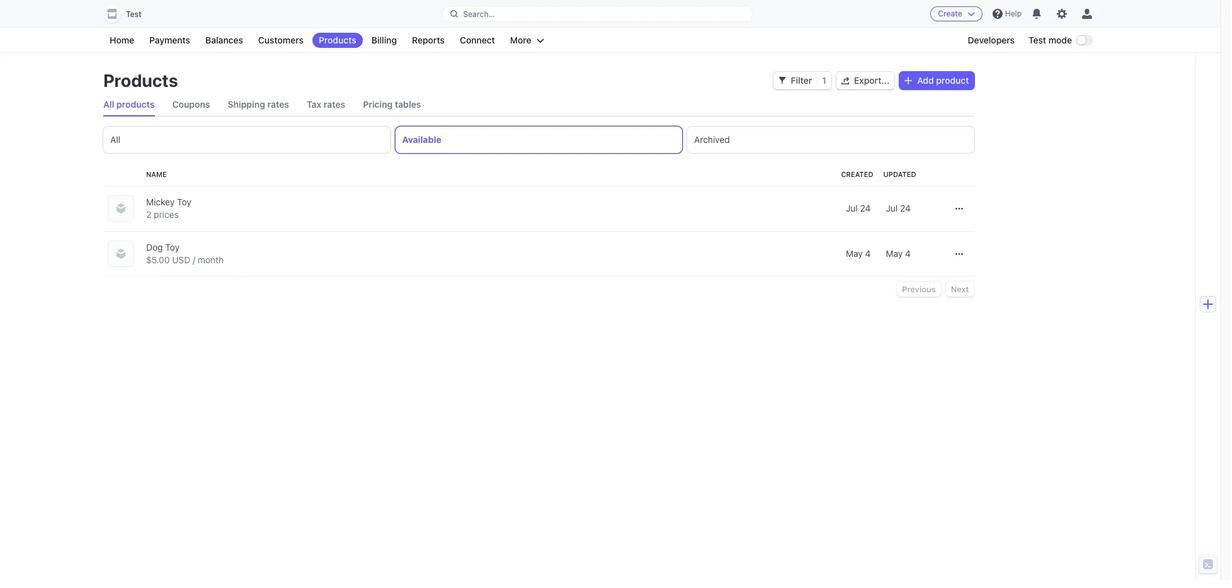Task type: locate. For each thing, give the bounding box(es) containing it.
create
[[938, 9, 963, 18]]

test for test
[[126, 9, 141, 19]]

4 for first may 4 link from the left
[[866, 248, 871, 259]]

0 horizontal spatial jul 24
[[846, 203, 871, 214]]

2 jul 24 from the left
[[886, 203, 911, 214]]

all for all products
[[103, 99, 114, 110]]

test for test mode
[[1029, 35, 1047, 45]]

2 rates from the left
[[324, 99, 345, 110]]

jul
[[846, 203, 858, 214], [886, 203, 898, 214]]

help button
[[988, 4, 1027, 24]]

0 horizontal spatial jul
[[846, 203, 858, 214]]

0 horizontal spatial jul 24 link
[[585, 197, 876, 220]]

0 horizontal spatial rates
[[267, 99, 289, 110]]

0 horizontal spatial may 4
[[846, 248, 871, 259]]

pricing tables
[[363, 99, 421, 110]]

products left billing
[[319, 35, 356, 45]]

tax rates link
[[307, 93, 345, 116]]

all left products
[[103, 99, 114, 110]]

1 horizontal spatial may
[[886, 248, 903, 259]]

1 rates from the left
[[267, 99, 289, 110]]

1 vertical spatial toy
[[165, 242, 180, 253]]

usd
[[172, 255, 190, 265]]

svg image
[[779, 77, 786, 84]]

2 may from the left
[[886, 248, 903, 259]]

shipping rates link
[[228, 93, 289, 116]]

1 jul 24 link from the left
[[585, 197, 876, 220]]

0 vertical spatial toy
[[177, 197, 191, 207]]

tax
[[307, 99, 321, 110]]

1 horizontal spatial 4
[[906, 248, 911, 259]]

test up home
[[126, 9, 141, 19]]

available button
[[395, 127, 682, 153]]

1 horizontal spatial rates
[[324, 99, 345, 110]]

jul 24
[[846, 203, 871, 214], [886, 203, 911, 214]]

svg image
[[842, 77, 849, 84], [905, 77, 913, 84], [956, 205, 963, 213], [956, 250, 963, 258]]

rates for shipping rates
[[267, 99, 289, 110]]

products up products
[[103, 70, 178, 91]]

1 may 4 link from the left
[[585, 243, 876, 265]]

0 horizontal spatial may 4 link
[[585, 243, 876, 265]]

2 jul 24 link from the left
[[881, 197, 939, 220]]

1 may 4 from the left
[[846, 248, 871, 259]]

1 vertical spatial test
[[1029, 35, 1047, 45]]

jul 24 for second jul 24 link from right
[[846, 203, 871, 214]]

0 horizontal spatial 4
[[866, 248, 871, 259]]

all down all products link
[[110, 134, 120, 145]]

1 vertical spatial products
[[103, 70, 178, 91]]

1 tab list from the top
[[103, 93, 974, 117]]

products link
[[313, 33, 363, 48]]

1 vertical spatial all
[[110, 134, 120, 145]]

1 4 from the left
[[866, 248, 871, 259]]

more
[[510, 35, 532, 45]]

all
[[103, 99, 114, 110], [110, 134, 120, 145]]

may for 2nd may 4 link from left
[[886, 248, 903, 259]]

jul down updated
[[886, 203, 898, 214]]

reports link
[[406, 33, 451, 48]]

24 down updated
[[900, 203, 911, 214]]

rates
[[267, 99, 289, 110], [324, 99, 345, 110]]

toy inside mickey toy 2 prices
[[177, 197, 191, 207]]

archived
[[694, 134, 730, 145]]

jul 24 down updated
[[886, 203, 911, 214]]

0 vertical spatial tab list
[[103, 93, 974, 117]]

developers link
[[962, 33, 1021, 48]]

all products
[[103, 99, 155, 110]]

1 horizontal spatial jul
[[886, 203, 898, 214]]

tab list containing all
[[103, 127, 974, 153]]

mickey
[[146, 197, 175, 207]]

jul down "created"
[[846, 203, 858, 214]]

balances
[[205, 35, 243, 45]]

test left mode
[[1029, 35, 1047, 45]]

4 for 2nd may 4 link from left
[[906, 248, 911, 259]]

tab list
[[103, 93, 974, 117], [103, 127, 974, 153]]

mickey toy 2 prices
[[146, 197, 191, 220]]

payments link
[[143, 33, 197, 48]]

0 vertical spatial products
[[319, 35, 356, 45]]

toy up "usd" on the top left of page
[[165, 242, 180, 253]]

connect link
[[454, 33, 501, 48]]

developers
[[968, 35, 1015, 45]]

test inside "button"
[[126, 9, 141, 19]]

1 vertical spatial tab list
[[103, 127, 974, 153]]

0 horizontal spatial products
[[103, 70, 178, 91]]

tables
[[395, 99, 421, 110]]

1 horizontal spatial jul 24 link
[[881, 197, 939, 220]]

1 horizontal spatial jul 24
[[886, 203, 911, 214]]

0 horizontal spatial test
[[126, 9, 141, 19]]

2 4 from the left
[[906, 248, 911, 259]]

connect
[[460, 35, 495, 45]]

1 horizontal spatial may 4
[[886, 248, 911, 259]]

toy inside dog toy $5.00 usd / month
[[165, 242, 180, 253]]

dog toy $5.00 usd / month
[[146, 242, 224, 265]]

0 vertical spatial all
[[103, 99, 114, 110]]

jul 24 down "created"
[[846, 203, 871, 214]]

0 vertical spatial test
[[126, 9, 141, 19]]

toy up prices
[[177, 197, 191, 207]]

24
[[860, 203, 871, 214], [900, 203, 911, 214]]

all button
[[103, 127, 390, 153]]

customers
[[258, 35, 304, 45]]

0 horizontal spatial 24
[[860, 203, 871, 214]]

1 may from the left
[[846, 248, 863, 259]]

4
[[866, 248, 871, 259], [906, 248, 911, 259]]

shipping
[[228, 99, 265, 110]]

may for first may 4 link from the left
[[846, 248, 863, 259]]

all products link
[[103, 93, 155, 116]]

toy
[[177, 197, 191, 207], [165, 242, 180, 253]]

billing
[[372, 35, 397, 45]]

1 horizontal spatial test
[[1029, 35, 1047, 45]]

1 horizontal spatial may 4 link
[[881, 243, 939, 265]]

jul 24 link
[[585, 197, 876, 220], [881, 197, 939, 220]]

test
[[126, 9, 141, 19], [1029, 35, 1047, 45]]

may
[[846, 248, 863, 259], [886, 248, 903, 259]]

1 horizontal spatial 24
[[900, 203, 911, 214]]

1 jul 24 from the left
[[846, 203, 871, 214]]

rates for tax rates
[[324, 99, 345, 110]]

next button
[[946, 282, 974, 297]]

$5.00
[[146, 255, 170, 265]]

products
[[319, 35, 356, 45], [103, 70, 178, 91]]

2 may 4 from the left
[[886, 248, 911, 259]]

2 tab list from the top
[[103, 127, 974, 153]]

may 4
[[846, 248, 871, 259], [886, 248, 911, 259]]

all inside button
[[110, 134, 120, 145]]

rates right shipping
[[267, 99, 289, 110]]

may 4 link
[[585, 243, 876, 265], [881, 243, 939, 265]]

add product
[[918, 75, 969, 86]]

rates right tax
[[324, 99, 345, 110]]

2 jul from the left
[[886, 203, 898, 214]]

reports
[[412, 35, 445, 45]]

24 down "created"
[[860, 203, 871, 214]]

create button
[[931, 6, 983, 21]]

coupons
[[172, 99, 210, 110]]

1 horizontal spatial products
[[319, 35, 356, 45]]

0 horizontal spatial may
[[846, 248, 863, 259]]



Task type: vqa. For each thing, say whether or not it's contained in the screenshot.
c then o
no



Task type: describe. For each thing, give the bounding box(es) containing it.
add
[[918, 75, 934, 86]]

available
[[402, 134, 442, 145]]

tax rates
[[307, 99, 345, 110]]

svg image inside export... popup button
[[842, 77, 849, 84]]

export...
[[854, 75, 890, 86]]

may 4 for 2nd may 4 link from left
[[886, 248, 911, 259]]

2 24 from the left
[[900, 203, 911, 214]]

coupons link
[[172, 93, 210, 116]]

pricing
[[363, 99, 393, 110]]

export... button
[[837, 72, 895, 89]]

balances link
[[199, 33, 249, 48]]

2 may 4 link from the left
[[881, 243, 939, 265]]

previous
[[902, 284, 936, 294]]

1 jul from the left
[[846, 203, 858, 214]]

filter
[[791, 75, 812, 86]]

search…
[[463, 9, 495, 19]]

2
[[146, 209, 151, 220]]

more button
[[504, 33, 550, 48]]

jul 24 for 2nd jul 24 link from the left
[[886, 203, 911, 214]]

svg image inside add product link
[[905, 77, 913, 84]]

may 4 for first may 4 link from the left
[[846, 248, 871, 259]]

pricing tables link
[[363, 93, 421, 116]]

tab list containing all products
[[103, 93, 974, 117]]

home
[[110, 35, 134, 45]]

home link
[[103, 33, 141, 48]]

products
[[116, 99, 155, 110]]

toy for usd
[[165, 242, 180, 253]]

help
[[1006, 9, 1022, 18]]

/
[[193, 255, 195, 265]]

1
[[823, 75, 827, 86]]

test mode
[[1029, 35, 1072, 45]]

all for all
[[110, 134, 120, 145]]

Search… text field
[[443, 6, 753, 22]]

dog
[[146, 242, 163, 253]]

payments
[[149, 35, 190, 45]]

created
[[841, 170, 874, 178]]

test button
[[103, 5, 154, 23]]

mode
[[1049, 35, 1072, 45]]

customers link
[[252, 33, 310, 48]]

toy for prices
[[177, 197, 191, 207]]

shipping rates
[[228, 99, 289, 110]]

Search… search field
[[443, 6, 753, 22]]

archived button
[[687, 127, 974, 153]]

billing link
[[365, 33, 403, 48]]

previous button
[[897, 282, 941, 297]]

add product link
[[900, 72, 974, 89]]

product
[[937, 75, 969, 86]]

name
[[146, 170, 167, 178]]

prices
[[154, 209, 179, 220]]

1 24 from the left
[[860, 203, 871, 214]]

month
[[198, 255, 224, 265]]

updated
[[884, 170, 917, 178]]

next
[[951, 284, 969, 294]]



